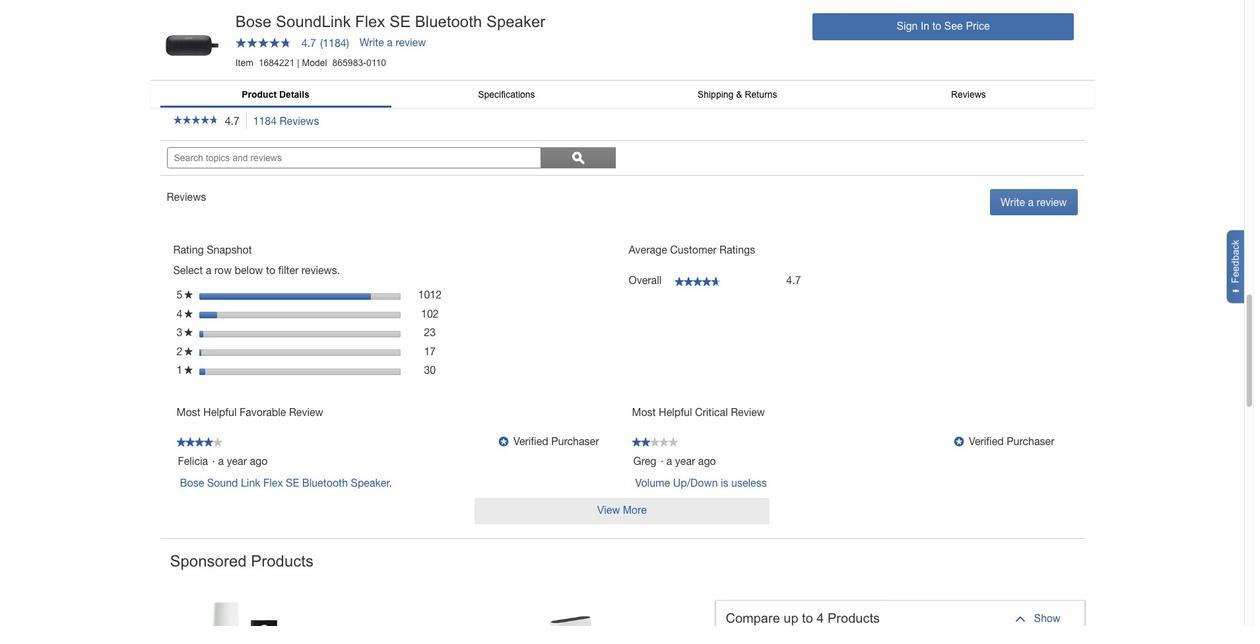 Task type: vqa. For each thing, say whether or not it's contained in the screenshot.
★★★★★
yes



Task type: describe. For each thing, give the bounding box(es) containing it.
purchaser for bose sound link flex se bluetooth speaker.
[[552, 435, 599, 447]]

purchaser for volume up/down is useless
[[1007, 435, 1055, 447]]

5
[[177, 289, 185, 301]]

1 ★
[[177, 364, 193, 376]]

reviews.
[[302, 264, 340, 276]]

most helpful favorable review
[[177, 406, 323, 418]]

simplisafe home security kit, 10-piece image
[[729, 583, 889, 626]]

item 1684221 | model 865983-0110
[[236, 57, 386, 68]]

year for sound
[[227, 455, 247, 467]]

5 ★
[[177, 289, 193, 301]]

volume up/down is useless
[[636, 477, 767, 489]]

1184 reviews link
[[253, 112, 327, 129]]

· for felicia
[[212, 455, 215, 467]]

favorable
[[240, 406, 286, 418]]

most helpful critical review
[[632, 406, 765, 418]]

reviews inside reviews write a review
[[167, 191, 206, 203]]

compare products region
[[716, 601, 1085, 626]]

product details link
[[160, 87, 391, 105]]

4 inside compare products region
[[817, 611, 825, 625]]

rating
[[173, 244, 204, 256]]

0 horizontal spatial write
[[360, 37, 384, 48]]

shipping & returns
[[698, 89, 778, 100]]

2 ★
[[177, 345, 193, 357]]

ϙ
[[573, 151, 585, 164]]

row
[[214, 264, 232, 276]]

1684221
[[259, 57, 295, 68]]

* for volume up/down is useless
[[954, 436, 965, 446]]

to inside reviews tab panel
[[266, 264, 276, 276]]

rating snapshot
[[173, 244, 252, 256]]

★ for 1
[[185, 366, 193, 374]]

4.7 (1184)
[[302, 37, 349, 49]]

to inside compare products region
[[803, 611, 814, 625]]

1 horizontal spatial bluetooth
[[415, 13, 482, 30]]

Search topics and reviews search region search field
[[160, 141, 622, 175]]

specifications
[[478, 89, 535, 100]]

link
[[241, 477, 261, 489]]

show button
[[1013, 611, 1065, 626]]

0 vertical spatial products
[[251, 552, 314, 570]]

bose soundlink flex se bluetooth speaker
[[236, 13, 546, 30]]

model
[[302, 57, 327, 68]]

1
[[177, 364, 185, 376]]

0 horizontal spatial 4.7
[[225, 115, 240, 127]]

feedback
[[1230, 240, 1242, 283]]

write a review
[[360, 37, 426, 48]]

simplisafe home security kit, 13-piece image
[[170, 583, 330, 626]]

★ for 2
[[185, 347, 193, 355]]

average customer ratings
[[629, 244, 756, 256]]

★ for 3
[[185, 328, 193, 336]]

reviews write a review
[[167, 191, 1068, 208]]

specifications link
[[391, 87, 622, 102]]

verified for bose sound link flex se bluetooth speaker.
[[514, 435, 549, 447]]

0110
[[366, 57, 386, 68]]

bluetooth inside reviews tab panel
[[302, 477, 348, 489]]

3
[[177, 327, 185, 338]]

17
[[424, 345, 436, 357]]

shipping & returns link
[[622, 87, 854, 102]]

· for greg
[[661, 455, 664, 467]]

se inside reviews tab panel
[[286, 477, 299, 489]]

ratings
[[720, 244, 756, 256]]

30
[[424, 364, 436, 376]]

average
[[629, 244, 668, 256]]

4 ★
[[177, 308, 193, 320]]

customer
[[671, 244, 717, 256]]

ago for felicia · a year ago
[[250, 455, 268, 467]]

snapshot
[[207, 244, 252, 256]]

1 horizontal spatial write a review button
[[991, 189, 1078, 215]]

write inside reviews write a review
[[1001, 196, 1026, 208]]

&
[[737, 89, 743, 100]]

review inside reviews write a review
[[1037, 196, 1068, 208]]

865983-
[[333, 57, 366, 68]]

flex inside reviews tab panel
[[264, 477, 283, 489]]

filter
[[278, 264, 299, 276]]

below
[[235, 264, 263, 276]]

a for felicia · a year ago
[[218, 455, 224, 467]]

verified for volume up/down is useless
[[970, 435, 1004, 447]]

1 horizontal spatial se
[[390, 13, 411, 30]]

details
[[279, 89, 310, 100]]

ϙ button
[[542, 147, 616, 168]]

sponsored
[[170, 552, 247, 570]]

1184
[[253, 115, 277, 127]]

reviews tab panel
[[150, 23, 1095, 626]]

ago for greg · a year ago
[[699, 455, 716, 467]]

helpful for critical
[[659, 406, 692, 418]]

volume
[[636, 477, 671, 489]]

up
[[784, 611, 799, 625]]

speaker
[[487, 13, 546, 30]]

products inside compare products region
[[828, 611, 880, 625]]

bose sound link flex se bluetooth speaker.
[[180, 477, 392, 489]]

most for most helpful critical review
[[632, 406, 656, 418]]

felicia button
[[178, 453, 208, 469]]

a for reviews write a review
[[1029, 196, 1034, 208]]

2
[[177, 345, 185, 357]]

critical
[[695, 406, 728, 418]]

* verified purchaser for volume up/down is useless
[[954, 435, 1055, 447]]



Task type: locate. For each thing, give the bounding box(es) containing it.
felicia · a year ago
[[178, 455, 274, 467]]

· right greg button
[[661, 455, 664, 467]]

select a row below to filter reviews.
[[173, 264, 340, 276]]

1 horizontal spatial * verified purchaser
[[954, 435, 1055, 447]]

1 helpful from the left
[[203, 406, 237, 418]]

greg · a year ago
[[634, 455, 722, 467]]

1 horizontal spatial verified
[[970, 435, 1004, 447]]

★ down 2 ★
[[185, 366, 193, 374]]

4 ★ from the top
[[185, 347, 193, 355]]

review
[[289, 406, 323, 418], [731, 406, 765, 418]]

most
[[177, 406, 201, 418], [632, 406, 656, 418]]

* for bose sound link flex se bluetooth speaker.
[[499, 436, 509, 446]]

year up the up/down
[[676, 455, 696, 467]]

helpful
[[203, 406, 237, 418], [659, 406, 692, 418]]

0 horizontal spatial to
[[266, 264, 276, 276]]

4 inside reviews tab panel
[[177, 308, 185, 320]]

to right up at the bottom of the page
[[803, 611, 814, 625]]

1 horizontal spatial review
[[731, 406, 765, 418]]

1 vertical spatial write
[[1001, 196, 1026, 208]]

* verified purchaser
[[499, 435, 599, 447], [954, 435, 1055, 447]]

a for greg · a year ago
[[667, 455, 673, 467]]

0 vertical spatial flex
[[355, 13, 385, 30]]

soundlink
[[276, 13, 351, 30]]

2 helpful from the left
[[659, 406, 692, 418]]

se right link
[[286, 477, 299, 489]]

2 verified from the left
[[970, 435, 1004, 447]]

review
[[396, 37, 426, 48], [1037, 196, 1068, 208]]

None button
[[813, 13, 1075, 40], [475, 498, 770, 524], [813, 13, 1075, 40], [475, 498, 770, 524]]

feedback link
[[1227, 230, 1250, 304]]

products
[[251, 552, 314, 570], [828, 611, 880, 625]]

1 ★ from the top
[[185, 291, 193, 299]]

1 most from the left
[[177, 406, 201, 418]]

0 horizontal spatial 4
[[177, 308, 185, 320]]

shipping
[[698, 89, 734, 100]]

★ inside 2 ★
[[185, 347, 193, 355]]

0 horizontal spatial bose
[[180, 477, 204, 489]]

2 review from the left
[[731, 406, 765, 418]]

1 vertical spatial bluetooth
[[302, 477, 348, 489]]

verified
[[514, 435, 549, 447], [970, 435, 1004, 447]]

speaker.
[[351, 477, 392, 489]]

se
[[390, 13, 411, 30], [286, 477, 299, 489]]

1 horizontal spatial purchaser
[[1007, 435, 1055, 447]]

2 most from the left
[[632, 406, 656, 418]]

★
[[185, 291, 193, 299], [185, 310, 193, 318], [185, 328, 193, 336], [185, 347, 193, 355], [185, 366, 193, 374]]

2 * from the left
[[954, 436, 965, 446]]

0 vertical spatial write
[[360, 37, 384, 48]]

a
[[387, 37, 393, 48], [1029, 196, 1034, 208], [206, 264, 212, 276], [218, 455, 224, 467], [667, 455, 673, 467]]

product
[[242, 89, 277, 100]]

4 down 5
[[177, 308, 185, 320]]

1 horizontal spatial write
[[1001, 196, 1026, 208]]

returns
[[745, 89, 778, 100]]

bose for bose sound link flex se bluetooth speaker.
[[180, 477, 204, 489]]

ago up link
[[250, 455, 268, 467]]

1 horizontal spatial flex
[[355, 13, 385, 30]]

products right up at the bottom of the page
[[828, 611, 880, 625]]

1 vertical spatial write a review button
[[991, 189, 1078, 215]]

1 review from the left
[[289, 406, 323, 418]]

0 horizontal spatial verified
[[514, 435, 549, 447]]

0 horizontal spatial * verified purchaser
[[499, 435, 599, 447]]

1 horizontal spatial to
[[803, 611, 814, 625]]

1 horizontal spatial 4.7
[[302, 37, 316, 49]]

★ up 2 ★
[[185, 328, 193, 336]]

1 horizontal spatial products
[[828, 611, 880, 625]]

1 * from the left
[[499, 436, 509, 446]]

a inside reviews write a review
[[1029, 196, 1034, 208]]

★ down 3 ★
[[185, 347, 193, 355]]

bose up item
[[236, 13, 272, 30]]

1 verified from the left
[[514, 435, 549, 447]]

0 horizontal spatial ago
[[250, 455, 268, 467]]

1 ago from the left
[[250, 455, 268, 467]]

1 purchaser from the left
[[552, 435, 599, 447]]

1 horizontal spatial most
[[632, 406, 656, 418]]

1012
[[418, 289, 442, 301]]

3 ★ from the top
[[185, 328, 193, 336]]

0 vertical spatial bose
[[236, 13, 272, 30]]

show
[[1035, 613, 1061, 624]]

·
[[212, 455, 215, 467], [661, 455, 664, 467]]

review right favorable
[[289, 406, 323, 418]]

(1184)
[[320, 37, 349, 49]]

bluetooth up write a review
[[415, 13, 482, 30]]

1 horizontal spatial *
[[954, 436, 965, 446]]

most up the 'greg'
[[632, 406, 656, 418]]

write
[[360, 37, 384, 48], [1001, 196, 1026, 208]]

1 * verified purchaser from the left
[[499, 435, 599, 447]]

0 horizontal spatial bluetooth
[[302, 477, 348, 489]]

2 horizontal spatial 4.7
[[787, 274, 801, 286]]

3 ★
[[177, 327, 193, 338]]

review for most helpful favorable review
[[289, 406, 323, 418]]

bluetooth left speaker.
[[302, 477, 348, 489]]

0 horizontal spatial review
[[396, 37, 426, 48]]

1 horizontal spatial bose
[[236, 13, 272, 30]]

1 horizontal spatial ·
[[661, 455, 664, 467]]

★ for 5
[[185, 291, 193, 299]]

* verified purchaser for bose sound link flex se bluetooth speaker.
[[499, 435, 599, 447]]

0 horizontal spatial most
[[177, 406, 201, 418]]

★ up the 4 ★
[[185, 291, 193, 299]]

|
[[297, 57, 300, 68]]

0 vertical spatial review
[[396, 37, 426, 48]]

★ for 4
[[185, 310, 193, 318]]

compare
[[726, 611, 781, 625]]

0 vertical spatial to
[[266, 264, 276, 276]]

helpful left favorable
[[203, 406, 237, 418]]

0 horizontal spatial helpful
[[203, 406, 237, 418]]

0 horizontal spatial products
[[251, 552, 314, 570]]

1 vertical spatial review
[[1037, 196, 1068, 208]]

0 vertical spatial bluetooth
[[415, 13, 482, 30]]

2 ago from the left
[[699, 455, 716, 467]]

1 horizontal spatial helpful
[[659, 406, 692, 418]]

0 horizontal spatial se
[[286, 477, 299, 489]]

2 purchaser from the left
[[1007, 435, 1055, 447]]

year for up/down
[[676, 455, 696, 467]]

2 * verified purchaser from the left
[[954, 435, 1055, 447]]

★ inside the 4 ★
[[185, 310, 193, 318]]

2 ★ from the top
[[185, 310, 193, 318]]

1 vertical spatial to
[[803, 611, 814, 625]]

1 vertical spatial 4
[[817, 611, 825, 625]]

4.7
[[302, 37, 316, 49], [225, 115, 240, 127], [787, 274, 801, 286]]

bose soundlink flex se bluetooth speaker image
[[160, 13, 222, 75]]

reviews link
[[854, 87, 1085, 102]]

1 vertical spatial bose
[[180, 477, 204, 489]]

review right 'critical'
[[731, 406, 765, 418]]

0 horizontal spatial flex
[[264, 477, 283, 489]]

102
[[421, 308, 439, 320]]

to
[[266, 264, 276, 276], [803, 611, 814, 625]]

2 · from the left
[[661, 455, 664, 467]]

· right felicia button
[[212, 455, 215, 467]]

0 horizontal spatial year
[[227, 455, 247, 467]]

sponsored products
[[170, 552, 314, 570]]

up/down
[[673, 477, 718, 489]]

review for most helpful critical review
[[731, 406, 765, 418]]

5 ★ from the top
[[185, 366, 193, 374]]

2 year from the left
[[676, 455, 696, 467]]

overall
[[629, 274, 662, 286]]

1 · from the left
[[212, 455, 215, 467]]

select
[[173, 264, 203, 276]]

0 vertical spatial 4.7
[[302, 37, 316, 49]]

to left filter on the left of the page
[[266, 264, 276, 276]]

1 vertical spatial products
[[828, 611, 880, 625]]

bose
[[236, 13, 272, 30], [180, 477, 204, 489]]

most down the 1 ★
[[177, 406, 201, 418]]

1 horizontal spatial year
[[676, 455, 696, 467]]

0 horizontal spatial ·
[[212, 455, 215, 467]]

1 vertical spatial 4.7
[[225, 115, 240, 127]]

★★★★★
[[675, 276, 721, 286], [675, 276, 721, 286], [177, 437, 222, 446], [177, 437, 222, 446], [632, 437, 678, 446]]

1 horizontal spatial review
[[1037, 196, 1068, 208]]

is
[[721, 477, 729, 489]]

purchaser
[[552, 435, 599, 447], [1007, 435, 1055, 447]]

1184 reviews
[[253, 115, 319, 127]]

0 vertical spatial se
[[390, 13, 411, 30]]

flex up write a review
[[355, 13, 385, 30]]

0 horizontal spatial purchaser
[[552, 435, 599, 447]]

helpful for favorable
[[203, 406, 237, 418]]

se up write a review
[[390, 13, 411, 30]]

★ down 5 ★
[[185, 310, 193, 318]]

0 horizontal spatial write a review button
[[360, 37, 426, 48]]

★ inside 5 ★
[[185, 291, 193, 299]]

arlo essential outdoor 2k camera (2nd generation) 3-pack with 3 solar panels image
[[915, 583, 1075, 626]]

0 vertical spatial 4
[[177, 308, 185, 320]]

greg
[[634, 455, 657, 467]]

2 vertical spatial 4.7
[[787, 274, 801, 286]]

compare up to 4 products
[[726, 611, 880, 625]]

bluetooth
[[415, 13, 482, 30], [302, 477, 348, 489]]

0 horizontal spatial review
[[289, 406, 323, 418]]

flex right link
[[264, 477, 283, 489]]

most for most helpful favorable review
[[177, 406, 201, 418]]

bose for bose soundlink flex se bluetooth speaker
[[236, 13, 272, 30]]

23
[[424, 327, 436, 338]]

felicia
[[178, 455, 208, 467]]

helpful left 'critical'
[[659, 406, 692, 418]]

0 vertical spatial write a review button
[[360, 37, 426, 48]]

products up simplisafe home security kit, 13-piece image
[[251, 552, 314, 570]]

Search topics and reviews text field
[[167, 147, 542, 168]]

year
[[227, 455, 247, 467], [676, 455, 696, 467]]

1 year from the left
[[227, 455, 247, 467]]

*
[[499, 436, 509, 446], [954, 436, 965, 446]]

flex
[[355, 13, 385, 30], [264, 477, 283, 489]]

year up link
[[227, 455, 247, 467]]

1 horizontal spatial ago
[[699, 455, 716, 467]]

arlo ultra 2 spotlight camera wire free security system 4 pack with total security mount image
[[543, 583, 702, 626]]

1 vertical spatial flex
[[264, 477, 283, 489]]

★ inside 3 ★
[[185, 328, 193, 336]]

★ inside the 1 ★
[[185, 366, 193, 374]]

1 vertical spatial se
[[286, 477, 299, 489]]

ago
[[250, 455, 268, 467], [699, 455, 716, 467]]

item
[[236, 57, 254, 68]]

greg button
[[634, 453, 657, 469]]

0 horizontal spatial *
[[499, 436, 509, 446]]

write a review button
[[360, 37, 426, 48], [991, 189, 1078, 215]]

ago up 'volume up/down is useless'
[[699, 455, 716, 467]]

bose down felicia
[[180, 477, 204, 489]]

☆☆☆☆☆
[[173, 115, 219, 124], [173, 115, 219, 124]]

1 horizontal spatial 4
[[817, 611, 825, 625]]

bose inside reviews tab panel
[[180, 477, 204, 489]]

useless
[[732, 477, 767, 489]]

product details
[[242, 89, 310, 100]]

4 right up at the bottom of the page
[[817, 611, 825, 625]]

sound
[[207, 477, 238, 489]]



